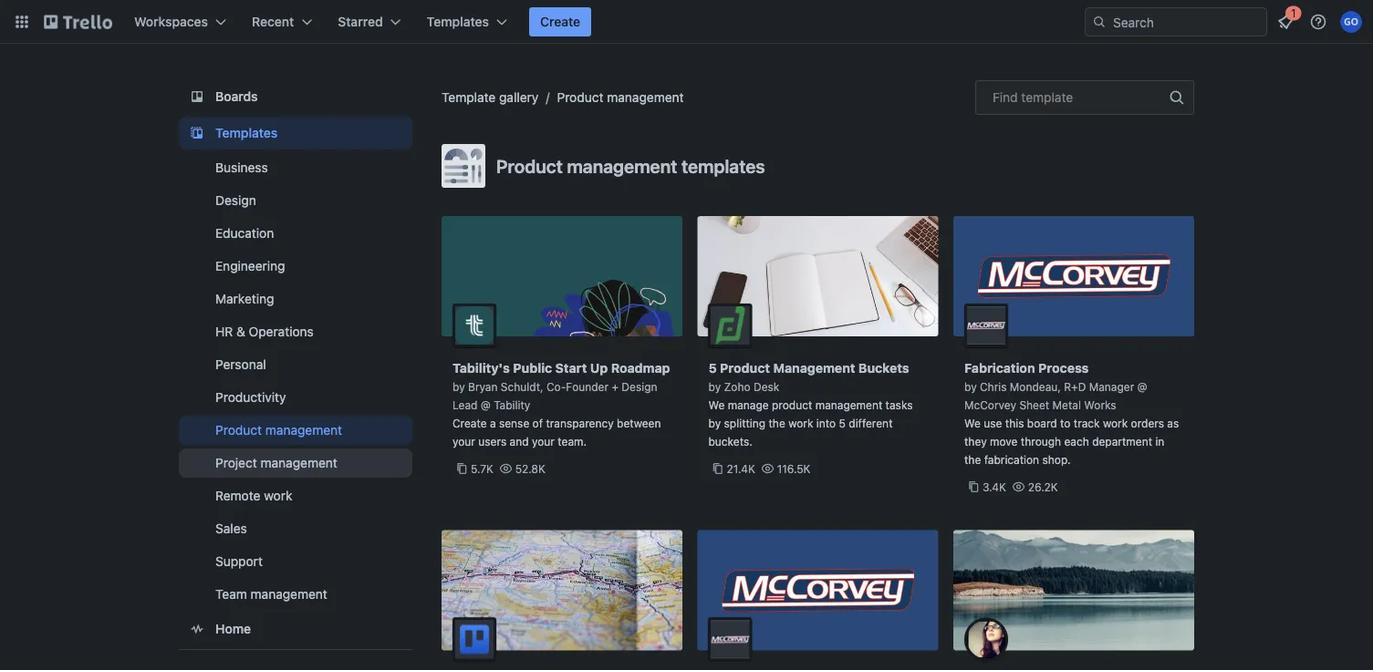 Task type: locate. For each thing, give the bounding box(es) containing it.
by up lead
[[453, 381, 465, 393]]

product management
[[557, 90, 684, 105], [215, 423, 342, 438]]

create
[[540, 14, 580, 29], [453, 417, 487, 430]]

team management link
[[179, 580, 412, 610]]

0 horizontal spatial product management link
[[179, 416, 412, 445]]

templates
[[682, 155, 765, 177]]

1 horizontal spatial your
[[532, 435, 555, 448]]

0 horizontal spatial product management
[[215, 423, 342, 438]]

5 right into
[[839, 417, 846, 430]]

your down 'of'
[[532, 435, 555, 448]]

chris mondeau, r+d manager @ mccorvey sheet metal works image
[[709, 618, 752, 662]]

by left the chris
[[964, 381, 977, 393]]

template
[[1021, 90, 1073, 105]]

team
[[215, 587, 247, 602]]

home link
[[179, 613, 412, 646]]

product management templates
[[496, 155, 765, 177]]

shop.
[[1042, 453, 1071, 466]]

public
[[513, 361, 552, 376]]

through
[[1021, 435, 1061, 448]]

product
[[557, 90, 604, 105], [496, 155, 563, 177], [720, 361, 770, 376], [215, 423, 262, 438]]

by left zoho
[[709, 381, 721, 393]]

workspaces
[[134, 14, 208, 29]]

5.7k
[[471, 463, 494, 475]]

product management link up the project management link
[[179, 416, 412, 445]]

create inside button
[[540, 14, 580, 29]]

tasks
[[886, 399, 913, 412]]

recent button
[[241, 7, 323, 36]]

template
[[442, 90, 496, 105]]

find
[[993, 90, 1018, 105]]

your left users
[[453, 435, 475, 448]]

r+d
[[1064, 381, 1086, 393]]

1 horizontal spatial product management link
[[557, 90, 684, 105]]

0 vertical spatial the
[[769, 417, 785, 430]]

board
[[1027, 417, 1057, 430]]

tability's public start up roadmap by bryan schuldt, co-founder + design lead @ tability create a sense of transparency between your users and your team.
[[453, 361, 670, 448]]

1 vertical spatial design
[[622, 381, 657, 393]]

1 vertical spatial we
[[964, 417, 981, 430]]

1 horizontal spatial @
[[1137, 381, 1148, 393]]

1 vertical spatial templates
[[215, 125, 278, 141]]

open information menu image
[[1309, 13, 1328, 31]]

0 vertical spatial product management
[[557, 90, 684, 105]]

project management
[[215, 456, 337, 471]]

0 vertical spatial design
[[215, 193, 256, 208]]

search image
[[1092, 15, 1107, 29]]

your
[[453, 435, 475, 448], [532, 435, 555, 448]]

0 horizontal spatial we
[[709, 399, 725, 412]]

of
[[533, 417, 543, 430]]

engineering
[[215, 259, 285, 274]]

in
[[1156, 435, 1165, 448]]

5
[[709, 361, 717, 376], [839, 417, 846, 430]]

the down they
[[964, 453, 981, 466]]

product management link up product management templates
[[557, 90, 684, 105]]

orders
[[1131, 417, 1164, 430]]

work
[[789, 417, 813, 430], [1103, 417, 1128, 430], [264, 489, 292, 504]]

bryan schuldt, co-founder + design lead @ tability image
[[453, 304, 496, 348]]

1 vertical spatial product management link
[[179, 416, 412, 445]]

desk
[[754, 381, 780, 393]]

1 vertical spatial product management
[[215, 423, 342, 438]]

board image
[[186, 86, 208, 108]]

0 vertical spatial templates
[[427, 14, 489, 29]]

0 vertical spatial create
[[540, 14, 580, 29]]

work inside fabrication process by chris mondeau, r+d manager @ mccorvey sheet metal works we use this board to track work orders as they move through each department in the fabrication shop.
[[1103, 417, 1128, 430]]

move
[[990, 435, 1018, 448]]

support
[[215, 554, 263, 569]]

templates up business
[[215, 125, 278, 141]]

we down zoho
[[709, 399, 725, 412]]

we
[[709, 399, 725, 412], [964, 417, 981, 430]]

1 notification image
[[1275, 11, 1297, 33]]

product inside 5 product management buckets by zoho desk we manage product management tasks by splitting the work into 5 different buckets.
[[720, 361, 770, 376]]

use
[[984, 417, 1002, 430]]

0 horizontal spatial @
[[481, 399, 491, 412]]

template gallery
[[442, 90, 539, 105]]

@ right manager
[[1137, 381, 1148, 393]]

schuldt,
[[501, 381, 543, 393]]

1 vertical spatial @
[[481, 399, 491, 412]]

product management up product management templates
[[557, 90, 684, 105]]

recent
[[252, 14, 294, 29]]

the down product
[[769, 417, 785, 430]]

1 horizontal spatial we
[[964, 417, 981, 430]]

0 horizontal spatial templates
[[215, 125, 278, 141]]

bryan
[[468, 381, 498, 393]]

0 vertical spatial we
[[709, 399, 725, 412]]

1 horizontal spatial create
[[540, 14, 580, 29]]

work up department on the right bottom of the page
[[1103, 417, 1128, 430]]

works
[[1084, 399, 1116, 412]]

product right gallery
[[557, 90, 604, 105]]

0 horizontal spatial create
[[453, 417, 487, 430]]

lead
[[453, 399, 478, 412]]

product up zoho
[[720, 361, 770, 376]]

management inside 5 product management buckets by zoho desk we manage product management tasks by splitting the work into 5 different buckets.
[[816, 399, 883, 412]]

templates up template
[[427, 14, 489, 29]]

product management link
[[557, 90, 684, 105], [179, 416, 412, 445]]

product right product management icon
[[496, 155, 563, 177]]

co-
[[547, 381, 566, 393]]

0 horizontal spatial work
[[264, 489, 292, 504]]

0 vertical spatial 5
[[709, 361, 717, 376]]

work down product
[[789, 417, 813, 430]]

0 horizontal spatial 5
[[709, 361, 717, 376]]

0 horizontal spatial the
[[769, 417, 785, 430]]

templates
[[427, 14, 489, 29], [215, 125, 278, 141]]

0 horizontal spatial design
[[215, 193, 256, 208]]

0 vertical spatial @
[[1137, 381, 1148, 393]]

they
[[964, 435, 987, 448]]

process
[[1038, 361, 1089, 376]]

primary element
[[0, 0, 1373, 44]]

3.4k
[[983, 481, 1006, 494]]

design down business
[[215, 193, 256, 208]]

starred button
[[327, 7, 412, 36]]

1 vertical spatial the
[[964, 453, 981, 466]]

@ down bryan
[[481, 399, 491, 412]]

1 vertical spatial create
[[453, 417, 487, 430]]

1 horizontal spatial the
[[964, 453, 981, 466]]

design link
[[179, 186, 412, 215]]

templates inside popup button
[[427, 14, 489, 29]]

116.5k
[[777, 463, 811, 475]]

templates link
[[179, 117, 412, 150]]

product management up project management
[[215, 423, 342, 438]]

between
[[617, 417, 661, 430]]

sales link
[[179, 515, 412, 544]]

we up they
[[964, 417, 981, 430]]

this
[[1005, 417, 1024, 430]]

trello product team image
[[453, 618, 496, 662]]

the
[[769, 417, 785, 430], [964, 453, 981, 466]]

1 horizontal spatial work
[[789, 417, 813, 430]]

hr
[[215, 324, 233, 339]]

0 vertical spatial product management link
[[557, 90, 684, 105]]

1 horizontal spatial design
[[622, 381, 657, 393]]

0 horizontal spatial your
[[453, 435, 475, 448]]

design down roadmap
[[622, 381, 657, 393]]

boards link
[[179, 80, 412, 113]]

@
[[1137, 381, 1148, 393], [481, 399, 491, 412]]

@ inside fabrication process by chris mondeau, r+d manager @ mccorvey sheet metal works we use this board to track work orders as they move through each department in the fabrication shop.
[[1137, 381, 1148, 393]]

sales
[[215, 521, 247, 537]]

workspaces button
[[123, 7, 237, 36]]

sense
[[499, 417, 529, 430]]

fabrication process by chris mondeau, r+d manager @ mccorvey sheet metal works we use this board to track work orders as they move through each department in the fabrication shop.
[[964, 361, 1179, 466]]

work down project management
[[264, 489, 292, 504]]

tability
[[494, 399, 530, 412]]

by
[[453, 381, 465, 393], [709, 381, 721, 393], [964, 381, 977, 393], [709, 417, 721, 430]]

project management link
[[179, 449, 412, 478]]

management
[[607, 90, 684, 105], [567, 155, 677, 177], [816, 399, 883, 412], [265, 423, 342, 438], [261, 456, 337, 471], [251, 587, 327, 602]]

5 down zoho desk icon
[[709, 361, 717, 376]]

1 horizontal spatial templates
[[427, 14, 489, 29]]

1 horizontal spatial 5
[[839, 417, 846, 430]]

1 your from the left
[[453, 435, 475, 448]]

2 horizontal spatial work
[[1103, 417, 1128, 430]]



Task type: vqa. For each thing, say whether or not it's contained in the screenshot.
the bottom DESIGN
yes



Task type: describe. For each thing, give the bounding box(es) containing it.
productivity link
[[179, 383, 412, 412]]

product management icon image
[[442, 144, 485, 188]]

1 horizontal spatial product management
[[557, 90, 684, 105]]

tability's
[[453, 361, 510, 376]]

buckets
[[859, 361, 909, 376]]

start
[[555, 361, 587, 376]]

marketing link
[[179, 285, 412, 314]]

we inside fabrication process by chris mondeau, r+d manager @ mccorvey sheet metal works we use this board to track work orders as they move through each department in the fabrication shop.
[[964, 417, 981, 430]]

by inside fabrication process by chris mondeau, r+d manager @ mccorvey sheet metal works we use this board to track work orders as they move through each department in the fabrication shop.
[[964, 381, 977, 393]]

the inside 5 product management buckets by zoho desk we manage product management tasks by splitting the work into 5 different buckets.
[[769, 417, 785, 430]]

buckets.
[[709, 435, 753, 448]]

by up "buckets."
[[709, 417, 721, 430]]

by inside 'tability's public start up roadmap by bryan schuldt, co-founder + design lead @ tability create a sense of transparency between your users and your team.'
[[453, 381, 465, 393]]

+
[[612, 381, 619, 393]]

gallery
[[499, 90, 539, 105]]

personal
[[215, 357, 266, 372]]

and
[[510, 435, 529, 448]]

gary orlando (garyorlando) image
[[1340, 11, 1362, 33]]

operations
[[249, 324, 314, 339]]

users
[[478, 435, 507, 448]]

21.4k
[[727, 463, 755, 475]]

Search field
[[1107, 8, 1267, 36]]

business link
[[179, 153, 412, 182]]

we inside 5 product management buckets by zoho desk we manage product management tasks by splitting the work into 5 different buckets.
[[709, 399, 725, 412]]

into
[[816, 417, 836, 430]]

management
[[773, 361, 855, 376]]

team management
[[215, 587, 327, 602]]

nurit gazit, senior product manager image
[[964, 618, 1008, 662]]

find template
[[993, 90, 1073, 105]]

template gallery link
[[442, 90, 539, 105]]

mondeau,
[[1010, 381, 1061, 393]]

fabrication
[[984, 453, 1039, 466]]

design inside 'tability's public start up roadmap by bryan schuldt, co-founder + design lead @ tability create a sense of transparency between your users and your team.'
[[622, 381, 657, 393]]

hr & operations link
[[179, 318, 412, 347]]

home image
[[186, 619, 208, 641]]

home
[[215, 622, 251, 637]]

support link
[[179, 547, 412, 577]]

transparency
[[546, 417, 614, 430]]

work inside remote work link
[[264, 489, 292, 504]]

product management inside product management link
[[215, 423, 342, 438]]

@ inside 'tability's public start up roadmap by bryan schuldt, co-founder + design lead @ tability create a sense of transparency between your users and your team.'
[[481, 399, 491, 412]]

template board image
[[186, 122, 208, 144]]

Find template field
[[975, 80, 1194, 115]]

2 your from the left
[[532, 435, 555, 448]]

remote work
[[215, 489, 292, 504]]

chris
[[980, 381, 1007, 393]]

a
[[490, 417, 496, 430]]

founder
[[566, 381, 609, 393]]

education
[[215, 226, 274, 241]]

roadmap
[[611, 361, 670, 376]]

up
[[590, 361, 608, 376]]

fabrication
[[964, 361, 1035, 376]]

the inside fabrication process by chris mondeau, r+d manager @ mccorvey sheet metal works we use this board to track work orders as they move through each department in the fabrication shop.
[[964, 453, 981, 466]]

education link
[[179, 219, 412, 248]]

department
[[1092, 435, 1152, 448]]

remote
[[215, 489, 260, 504]]

track
[[1074, 417, 1100, 430]]

as
[[1167, 417, 1179, 430]]

sheet
[[1020, 399, 1050, 412]]

26.2k
[[1028, 481, 1058, 494]]

to
[[1060, 417, 1071, 430]]

&
[[236, 324, 245, 339]]

product
[[772, 399, 812, 412]]

product up project
[[215, 423, 262, 438]]

productivity
[[215, 390, 286, 405]]

chris mondeau, r+d manager @ mccorvey sheet metal works image
[[964, 304, 1008, 348]]

metal
[[1053, 399, 1081, 412]]

boards
[[215, 89, 258, 104]]

each
[[1064, 435, 1089, 448]]

engineering link
[[179, 252, 412, 281]]

mccorvey
[[964, 399, 1017, 412]]

business
[[215, 160, 268, 175]]

create inside 'tability's public start up roadmap by bryan schuldt, co-founder + design lead @ tability create a sense of transparency between your users and your team.'
[[453, 417, 487, 430]]

back to home image
[[44, 7, 112, 36]]

remote work link
[[179, 482, 412, 511]]

52.8k
[[515, 463, 546, 475]]

hr & operations
[[215, 324, 314, 339]]

splitting
[[724, 417, 766, 430]]

marketing
[[215, 292, 274, 307]]

zoho desk image
[[709, 304, 752, 348]]

manager
[[1089, 381, 1134, 393]]

1 vertical spatial 5
[[839, 417, 846, 430]]

project
[[215, 456, 257, 471]]

personal link
[[179, 350, 412, 380]]

work inside 5 product management buckets by zoho desk we manage product management tasks by splitting the work into 5 different buckets.
[[789, 417, 813, 430]]

zoho
[[724, 381, 751, 393]]

templates button
[[416, 7, 518, 36]]

team.
[[558, 435, 587, 448]]

5 product management buckets by zoho desk we manage product management tasks by splitting the work into 5 different buckets.
[[709, 361, 913, 448]]

create button
[[529, 7, 591, 36]]



